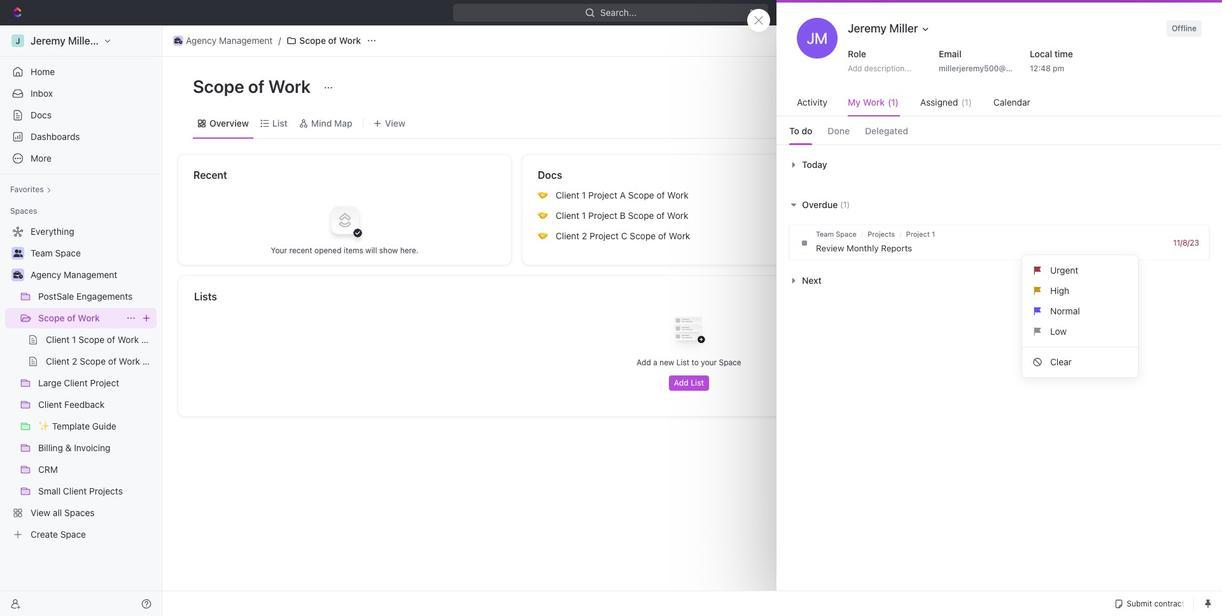 Task type: vqa. For each thing, say whether or not it's contained in the screenshot.
Search tasks... text box
no



Task type: locate. For each thing, give the bounding box(es) containing it.
show
[[379, 245, 398, 255]]

automations
[[1134, 35, 1187, 46]]

list
[[1023, 260, 1139, 373]]

inbox link
[[5, 83, 157, 104]]

project left "b"
[[589, 210, 618, 221]]

tree containing agency management
[[5, 222, 157, 545]]

1 left a
[[582, 190, 586, 201]]

new button
[[983, 3, 1027, 23]]

0 vertical spatial scope of work link
[[284, 33, 364, 48]]

1 horizontal spatial list
[[677, 358, 690, 367]]

items
[[344, 245, 363, 255]]

space
[[836, 230, 857, 238], [719, 358, 742, 367]]

/
[[278, 35, 281, 46], [861, 230, 864, 238], [900, 230, 902, 238]]

add
[[848, 64, 863, 73], [637, 358, 651, 367], [674, 378, 689, 388]]

1 vertical spatial to
[[692, 358, 699, 367]]

project right 2
[[590, 231, 619, 241]]

low button
[[1028, 322, 1134, 342]]

email millerjeremy500@gmail.com
[[939, 48, 1044, 73]]

0 vertical spatial list
[[272, 117, 288, 128]]

list left 'mind'
[[272, 117, 288, 128]]

1 horizontal spatial agency
[[186, 35, 217, 46]]

scope
[[300, 35, 326, 46], [193, 76, 244, 97], [628, 190, 654, 201], [628, 210, 654, 221], [630, 231, 656, 241], [38, 313, 65, 324]]

0 horizontal spatial add
[[637, 358, 651, 367]]

tree
[[5, 222, 157, 545]]

project left a
[[589, 190, 618, 201]]

1 vertical spatial scope of work link
[[38, 308, 121, 329]]

add left a
[[637, 358, 651, 367]]

lists
[[194, 291, 217, 302]]

drop
[[995, 216, 1014, 226]]

a
[[620, 190, 626, 201]]

client for client 1 project a scope of work
[[556, 190, 580, 201]]

work inside sidebar navigation
[[78, 313, 100, 324]]

0 vertical spatial agency
[[186, 35, 217, 46]]

2 horizontal spatial list
[[691, 378, 704, 388]]

normal button
[[1028, 301, 1134, 322]]

add down add a new list to your space at the right of the page
[[674, 378, 689, 388]]

recent
[[194, 169, 227, 181]]

0 horizontal spatial business time image
[[13, 271, 23, 279]]

millerjeremy500@gmail.com
[[939, 64, 1044, 73]]

1 right projects
[[932, 230, 936, 238]]

0 vertical spatial business time image
[[174, 38, 182, 44]]

agency
[[186, 35, 217, 46], [31, 269, 61, 280]]

1 vertical spatial business time image
[[13, 271, 23, 279]]

1 vertical spatial docs
[[538, 169, 563, 181]]

3 client from the top
[[556, 231, 580, 241]]

attach
[[1064, 216, 1088, 226]]

1 horizontal spatial add
[[674, 378, 689, 388]]

project up reports
[[907, 230, 930, 238]]

team
[[816, 230, 834, 238]]

list containing urgent
[[1023, 260, 1139, 373]]

1 horizontal spatial business time image
[[174, 38, 182, 44]]

1 horizontal spatial agency management
[[186, 35, 273, 46]]

overdue tab panel
[[777, 145, 1223, 301]]

1 horizontal spatial management
[[219, 35, 273, 46]]

to right here
[[1054, 216, 1061, 226]]

business time image
[[174, 38, 182, 44], [13, 271, 23, 279]]

high button
[[1028, 281, 1134, 301]]

0 vertical spatial 🤝
[[538, 190, 548, 200]]

client 1 project a scope of work
[[556, 190, 689, 201]]

docs inside sidebar navigation
[[31, 110, 52, 120]]

list link
[[270, 114, 288, 132]]

1 vertical spatial management
[[64, 269, 117, 280]]

scope of work
[[300, 35, 361, 46], [193, 76, 315, 97], [38, 313, 100, 324]]

description...
[[865, 64, 912, 73]]

to
[[1054, 216, 1061, 226], [692, 358, 699, 367]]

1 vertical spatial 1
[[582, 210, 586, 221]]

1 vertical spatial client
[[556, 210, 580, 221]]

calendar
[[994, 97, 1031, 108]]

2 horizontal spatial add
[[848, 64, 863, 73]]

agency management
[[186, 35, 273, 46], [31, 269, 117, 280]]

no recent items image
[[319, 195, 370, 245]]

1 horizontal spatial to
[[1054, 216, 1061, 226]]

2 🤝 from the top
[[538, 211, 548, 220]]

1 🤝 from the top
[[538, 190, 548, 200]]

0 horizontal spatial agency management link
[[31, 265, 154, 285]]

🤝
[[538, 190, 548, 200], [538, 211, 548, 220], [538, 231, 548, 241]]

mind
[[311, 117, 332, 128]]

review monthly reports link
[[813, 238, 1169, 259]]

0 vertical spatial to
[[1054, 216, 1061, 226]]

0 vertical spatial 1
[[582, 190, 586, 201]]

space right your
[[719, 358, 742, 367]]

assigned
[[921, 97, 959, 108]]

0 vertical spatial space
[[836, 230, 857, 238]]

1 client from the top
[[556, 190, 580, 201]]

team space link
[[816, 230, 857, 238]]

0 horizontal spatial agency
[[31, 269, 61, 280]]

1 vertical spatial agency
[[31, 269, 61, 280]]

0 vertical spatial add
[[848, 64, 863, 73]]

1 horizontal spatial space
[[836, 230, 857, 238]]

business time image inside sidebar navigation
[[13, 271, 23, 279]]

client left 2
[[556, 231, 580, 241]]

scope of work inside sidebar navigation
[[38, 313, 100, 324]]

🤝 for client 1 project b scope of work
[[538, 211, 548, 220]]

clear button
[[1028, 352, 1134, 373]]

0 vertical spatial client
[[556, 190, 580, 201]]

list right new
[[677, 358, 690, 367]]

2 vertical spatial list
[[691, 378, 704, 388]]

2 vertical spatial 🤝
[[538, 231, 548, 241]]

0 horizontal spatial to
[[692, 358, 699, 367]]

clear
[[1051, 357, 1072, 367]]

client left "b"
[[556, 210, 580, 221]]

a
[[653, 358, 658, 367]]

b
[[620, 210, 626, 221]]

urgent
[[1051, 265, 1079, 276]]

client left a
[[556, 190, 580, 201]]

2
[[582, 231, 587, 241]]

2 vertical spatial scope of work
[[38, 313, 100, 324]]

business time image inside agency management link
[[174, 38, 182, 44]]

1 vertical spatial add
[[637, 358, 651, 367]]

0 horizontal spatial agency management
[[31, 269, 117, 280]]

0 vertical spatial agency management link
[[170, 33, 276, 48]]

offline
[[1172, 24, 1197, 33]]

management
[[219, 35, 273, 46], [64, 269, 117, 280]]

0 vertical spatial agency management
[[186, 35, 273, 46]]

11/8/23
[[1174, 238, 1200, 247]]

overview
[[210, 117, 249, 128]]

0 horizontal spatial management
[[64, 269, 117, 280]]

0 vertical spatial management
[[219, 35, 273, 46]]

favorites
[[10, 185, 44, 194]]

2 client from the top
[[556, 210, 580, 221]]

1 vertical spatial space
[[719, 358, 742, 367]]

to left your
[[692, 358, 699, 367]]

agency management link
[[170, 33, 276, 48], [31, 265, 154, 285]]

1 for client 1 project a scope of work
[[582, 190, 586, 201]]

client 2 project c scope of work
[[556, 231, 691, 241]]

3 🤝 from the top
[[538, 231, 548, 241]]

scope of work link
[[284, 33, 364, 48], [38, 308, 121, 329]]

2 vertical spatial client
[[556, 231, 580, 241]]

0 vertical spatial scope of work
[[300, 35, 361, 46]]

activity
[[797, 97, 828, 108]]

1 vertical spatial list
[[677, 358, 690, 367]]

1 vertical spatial agency management
[[31, 269, 117, 280]]

0 horizontal spatial space
[[719, 358, 742, 367]]

space right the team
[[836, 230, 857, 238]]

2 vertical spatial 1
[[932, 230, 936, 238]]

1 vertical spatial 🤝
[[538, 211, 548, 220]]

0 vertical spatial docs
[[31, 110, 52, 120]]

1 vertical spatial scope of work
[[193, 76, 315, 97]]

list down add a new list to your space at the right of the page
[[691, 378, 704, 388]]

1 up 2
[[582, 210, 586, 221]]

1 horizontal spatial /
[[861, 230, 864, 238]]

docs
[[31, 110, 52, 120], [538, 169, 563, 181]]

no lists icon. image
[[664, 307, 715, 358]]

overview link
[[207, 114, 249, 132]]

1 inside team space / projects / project 1 review monthly reports
[[932, 230, 936, 238]]

add inside "button"
[[674, 378, 689, 388]]

email
[[939, 48, 962, 59]]

2 vertical spatial add
[[674, 378, 689, 388]]

add down the role
[[848, 64, 863, 73]]

0 horizontal spatial docs
[[31, 110, 52, 120]]

dashboards link
[[5, 127, 157, 147]]

mind map link
[[309, 114, 353, 132]]

add list button
[[669, 376, 710, 391]]

new
[[660, 358, 675, 367]]

1 horizontal spatial agency management link
[[170, 33, 276, 48]]

of
[[328, 35, 337, 46], [248, 76, 265, 97], [657, 190, 665, 201], [657, 210, 665, 221], [658, 231, 667, 241], [67, 313, 76, 324]]



Task type: describe. For each thing, give the bounding box(es) containing it.
tree inside sidebar navigation
[[5, 222, 157, 545]]

upgrade link
[[917, 4, 977, 22]]

here
[[1034, 216, 1051, 226]]

agency inside sidebar navigation
[[31, 269, 61, 280]]

management inside sidebar navigation
[[64, 269, 117, 280]]

jm
[[807, 29, 828, 47]]

your
[[701, 358, 717, 367]]

upgrade
[[935, 7, 971, 18]]

1 for client 1 project b scope of work
[[582, 210, 586, 221]]

home link
[[5, 62, 157, 82]]

1 horizontal spatial docs
[[538, 169, 563, 181]]

🤝 for client 1 project a scope of work
[[538, 190, 548, 200]]

add a new list to your space
[[637, 358, 742, 367]]

recent
[[289, 245, 312, 255]]

search...
[[601, 7, 637, 18]]

project for client 1 project a scope of work
[[589, 190, 618, 201]]

automations button
[[1127, 31, 1193, 50]]

🤝 for client 2 project c scope of work
[[538, 231, 548, 241]]

role
[[848, 48, 867, 59]]

client for client 1 project b scope of work
[[556, 210, 580, 221]]

projects
[[868, 230, 895, 238]]

0 horizontal spatial /
[[278, 35, 281, 46]]

client 1 project b scope of work
[[556, 210, 689, 221]]

here.
[[400, 245, 419, 255]]

team space / projects / project 1 review monthly reports
[[816, 230, 936, 253]]

high
[[1051, 285, 1070, 296]]

0 horizontal spatial list
[[272, 117, 288, 128]]

0:00:53 button
[[1083, 5, 1146, 20]]

project for client 1 project b scope of work
[[589, 210, 618, 221]]

will
[[366, 245, 377, 255]]

projects link
[[868, 230, 895, 238]]

add for add a new list to your space
[[637, 358, 651, 367]]

of inside sidebar navigation
[[67, 313, 76, 324]]

agency management inside sidebar navigation
[[31, 269, 117, 280]]

scope inside sidebar navigation
[[38, 313, 65, 324]]

pm
[[1053, 64, 1065, 73]]

0 horizontal spatial scope of work link
[[38, 308, 121, 329]]

dashboards
[[31, 131, 80, 142]]

opened
[[315, 245, 342, 255]]

12:48
[[1030, 64, 1051, 73]]

overdue
[[802, 199, 838, 210]]

map
[[334, 117, 353, 128]]

drop files here to attach
[[995, 216, 1088, 226]]

files
[[1016, 216, 1032, 226]]

local time 12:48 pm
[[1030, 48, 1074, 73]]

⌘k
[[750, 7, 764, 18]]

space inside team space / projects / project 1 review monthly reports
[[836, 230, 857, 238]]

my
[[848, 97, 861, 108]]

low
[[1051, 326, 1067, 337]]

client for client 2 project c scope of work
[[556, 231, 580, 241]]

0:00:53
[[1097, 8, 1126, 17]]

overdue (1)
[[802, 199, 850, 210]]

1 vertical spatial agency management link
[[31, 265, 154, 285]]

local
[[1030, 48, 1053, 59]]

home
[[31, 66, 55, 77]]

c
[[621, 231, 628, 241]]

add for add list
[[674, 378, 689, 388]]

project 1 link
[[907, 230, 936, 238]]

1 horizontal spatial scope of work link
[[284, 33, 364, 48]]

list inside "button"
[[691, 378, 704, 388]]

spaces
[[10, 206, 37, 216]]

2 horizontal spatial /
[[900, 230, 902, 238]]

inbox
[[31, 88, 53, 99]]

review
[[816, 243, 845, 253]]

monthly
[[847, 243, 879, 253]]

mind map
[[311, 117, 353, 128]]

my work
[[848, 97, 885, 108]]

your
[[271, 245, 287, 255]]

project for client 2 project c scope of work
[[590, 231, 619, 241]]

your recent opened items will show here.
[[271, 245, 419, 255]]

sidebar navigation
[[0, 25, 162, 616]]

role add description...
[[848, 48, 912, 73]]

(1)
[[841, 200, 850, 209]]

new
[[1000, 7, 1019, 18]]

normal
[[1051, 306, 1080, 316]]

urgent button
[[1028, 260, 1134, 281]]

add list
[[674, 378, 704, 388]]

lists button
[[194, 289, 1186, 304]]

favorites button
[[5, 182, 57, 197]]

project inside team space / projects / project 1 review monthly reports
[[907, 230, 930, 238]]

add description... button
[[843, 61, 927, 76]]

add inside role add description...
[[848, 64, 863, 73]]

time
[[1055, 48, 1074, 59]]

docs link
[[5, 105, 157, 125]]

reports
[[881, 243, 913, 253]]



